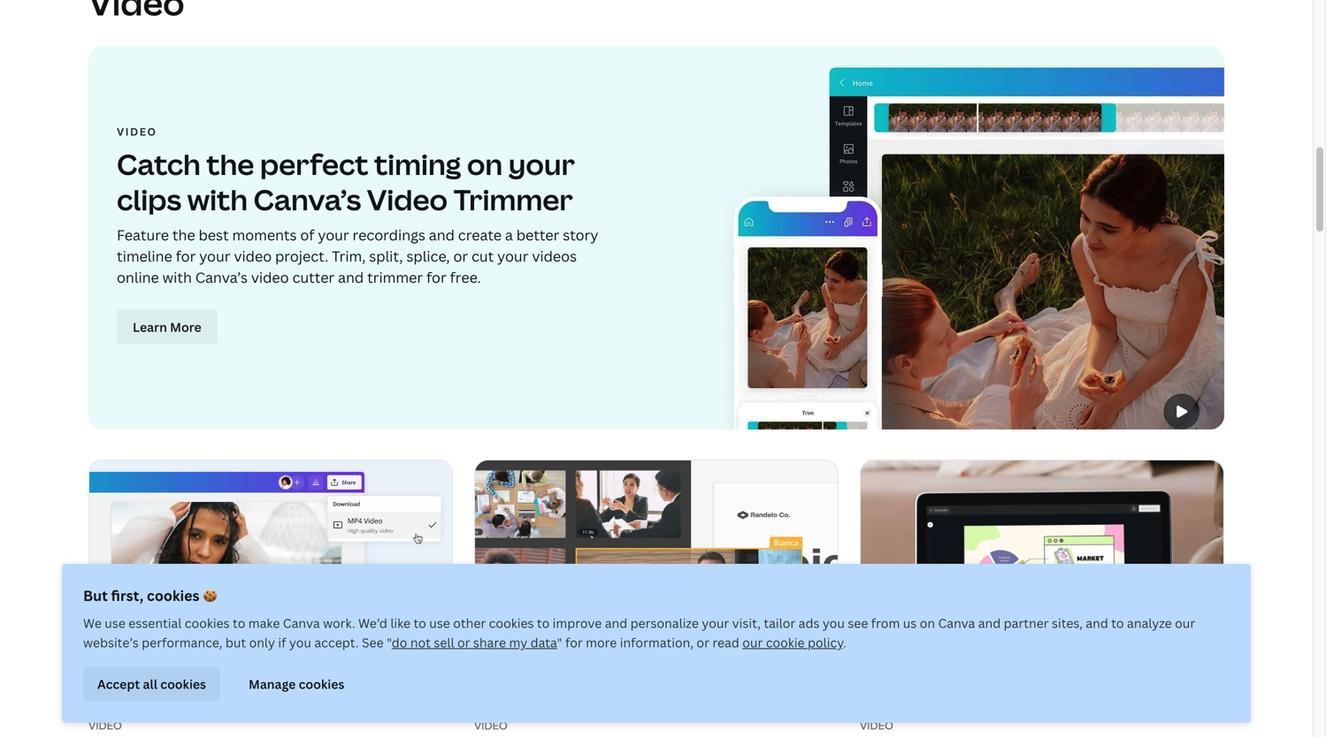 Task type: locate. For each thing, give the bounding box(es) containing it.
cutter
[[292, 268, 335, 287]]

0 horizontal spatial video link
[[88, 460, 453, 738]]

trimmer
[[367, 268, 423, 287]]

🍪
[[203, 587, 217, 606]]

0 horizontal spatial use
[[105, 615, 126, 632]]

work.
[[323, 615, 355, 632]]

0 horizontal spatial you
[[289, 635, 311, 652]]

1 " from the left
[[387, 635, 392, 652]]

0 vertical spatial on
[[467, 145, 503, 184]]

to up data
[[537, 615, 550, 632]]

to
[[233, 615, 245, 632], [414, 615, 426, 632], [537, 615, 550, 632], [1111, 615, 1124, 632]]

or left read at bottom right
[[697, 635, 709, 652]]

1 vertical spatial on
[[920, 615, 935, 632]]

canva up if
[[283, 615, 320, 632]]

cookies right all
[[160, 676, 206, 693]]

on right us
[[920, 615, 935, 632]]

essential
[[129, 615, 182, 632]]

website's
[[83, 635, 139, 652]]

1 horizontal spatial "
[[557, 635, 562, 652]]

best
[[199, 226, 229, 245]]

like
[[390, 615, 411, 632]]

video to mp4 feature image
[[89, 461, 452, 704]]

timing
[[374, 145, 461, 184]]

1 vertical spatial video
[[251, 268, 289, 287]]

video down moments
[[234, 247, 272, 266]]

cookies inside manage cookies button
[[299, 676, 344, 693]]

use up sell
[[429, 615, 450, 632]]

" down improve
[[557, 635, 562, 652]]

our
[[1175, 615, 1195, 632], [743, 635, 763, 652]]

do not sell or share my data link
[[392, 635, 557, 652]]

your inside we use essential cookies to make canva work. we'd like to use other cookies to improve and personalize your visit, tailor ads you see from us on canva and partner sites, and to analyze our website's performance, but only if you accept. see "
[[702, 615, 729, 632]]

accept.
[[314, 635, 359, 652]]

2 vertical spatial for
[[565, 635, 583, 652]]

1 vertical spatial the
[[172, 226, 195, 245]]

1 video link from the left
[[88, 460, 453, 738]]

" right see
[[387, 635, 392, 652]]

make
[[248, 615, 280, 632]]

video link
[[88, 460, 453, 738], [474, 460, 839, 738], [860, 460, 1224, 738]]

to right like
[[414, 615, 426, 632]]

clips
[[117, 181, 181, 219]]

a
[[505, 226, 513, 245]]

visit,
[[732, 615, 761, 632]]

for down splice,
[[426, 268, 447, 287]]

for down improve
[[565, 635, 583, 652]]

videos
[[532, 247, 577, 266]]

you
[[823, 615, 845, 632], [289, 635, 311, 652]]

0 vertical spatial for
[[176, 247, 196, 266]]

canva's
[[254, 181, 361, 219], [195, 268, 248, 287]]

or up free. in the left top of the page
[[453, 247, 468, 266]]

first,
[[111, 587, 143, 606]]

the left best
[[172, 226, 195, 245]]

.
[[843, 635, 847, 652]]

video
[[117, 124, 157, 139], [367, 181, 448, 219], [88, 719, 122, 733], [474, 719, 508, 733], [860, 719, 893, 733]]

your up read at bottom right
[[702, 615, 729, 632]]

moments
[[232, 226, 297, 245]]

2 video link from the left
[[474, 460, 839, 738]]

all
[[143, 676, 157, 693]]

1 vertical spatial for
[[426, 268, 447, 287]]

canva right us
[[938, 615, 975, 632]]

or inside video catch the perfect timing on your clips with canva's video trimmer feature the best moments of your recordings and create a better story timeline for your video project. trim, split, splice, or cut your videos online with canva's video cutter and trimmer for free.
[[453, 247, 468, 266]]

our right the analyze
[[1175, 615, 1195, 632]]

the right catch
[[206, 145, 254, 184]]

1 horizontal spatial the
[[206, 145, 254, 184]]

cookies down accept.
[[299, 676, 344, 693]]

video for first video link from right
[[860, 719, 893, 733]]

policy
[[808, 635, 843, 652]]

2 " from the left
[[557, 635, 562, 652]]

on inside video catch the perfect timing on your clips with canva's video trimmer feature the best moments of your recordings and create a better story timeline for your video project. trim, split, splice, or cut your videos online with canva's video cutter and trimmer for free.
[[467, 145, 503, 184]]

0 vertical spatial you
[[823, 615, 845, 632]]

1 horizontal spatial video link
[[474, 460, 839, 738]]

our cookie policy link
[[743, 635, 843, 652]]

from
[[871, 615, 900, 632]]

video down project.
[[251, 268, 289, 287]]

"
[[387, 635, 392, 652], [557, 635, 562, 652]]

splice,
[[406, 247, 450, 266]]

1 to from the left
[[233, 615, 245, 632]]

for
[[176, 247, 196, 266], [426, 268, 447, 287], [565, 635, 583, 652]]

with up best
[[187, 181, 248, 219]]

0 vertical spatial canva's
[[254, 181, 361, 219]]

canva's up the of
[[254, 181, 361, 219]]

for right timeline
[[176, 247, 196, 266]]

use up 'website's'
[[105, 615, 126, 632]]

to left the analyze
[[1111, 615, 1124, 632]]

0 horizontal spatial on
[[467, 145, 503, 184]]

you right if
[[289, 635, 311, 652]]

manage
[[249, 676, 296, 693]]

1 horizontal spatial our
[[1175, 615, 1195, 632]]

you up policy
[[823, 615, 845, 632]]

with
[[187, 181, 248, 219], [162, 268, 192, 287]]

tailor
[[764, 615, 796, 632]]

0 horizontal spatial for
[[176, 247, 196, 266]]

or right sell
[[457, 635, 470, 652]]

0 vertical spatial with
[[187, 181, 248, 219]]

0 horizontal spatial the
[[172, 226, 195, 245]]

1 horizontal spatial use
[[429, 615, 450, 632]]

0 horizontal spatial canva
[[283, 615, 320, 632]]

the
[[206, 145, 254, 184], [172, 226, 195, 245]]

1 vertical spatial our
[[743, 635, 763, 652]]

and down trim,
[[338, 268, 364, 287]]

on right "timing"
[[467, 145, 503, 184]]

1 horizontal spatial canva
[[938, 615, 975, 632]]

video
[[234, 247, 272, 266], [251, 268, 289, 287]]

1 canva from the left
[[283, 615, 320, 632]]

on
[[467, 145, 503, 184], [920, 615, 935, 632]]

use
[[105, 615, 126, 632], [429, 615, 450, 632]]

if
[[278, 635, 286, 652]]

0 vertical spatial the
[[206, 145, 254, 184]]

online
[[117, 268, 159, 287]]

2 use from the left
[[429, 615, 450, 632]]

2 horizontal spatial video link
[[860, 460, 1224, 738]]

online video recorder feature image image
[[861, 461, 1224, 704]]

canva
[[283, 615, 320, 632], [938, 615, 975, 632]]

manage cookies button
[[234, 667, 359, 702]]

video catch the perfect timing on your clips with canva's video trimmer feature the best moments of your recordings and create a better story timeline for your video project. trim, split, splice, or cut your videos online with canva's video cutter and trimmer for free.
[[117, 124, 598, 287]]

sell
[[434, 635, 454, 652]]

ads
[[799, 615, 820, 632]]

1 horizontal spatial on
[[920, 615, 935, 632]]

0 horizontal spatial "
[[387, 635, 392, 652]]

our down visit,
[[743, 635, 763, 652]]

cookies
[[147, 587, 199, 606], [185, 615, 230, 632], [489, 615, 534, 632], [160, 676, 206, 693], [299, 676, 344, 693]]

" inside we use essential cookies to make canva work. we'd like to use other cookies to improve and personalize your visit, tailor ads you see from us on canva and partner sites, and to analyze our website's performance, but only if you accept. see "
[[387, 635, 392, 652]]

manage cookies
[[249, 676, 344, 693]]

1 horizontal spatial you
[[823, 615, 845, 632]]

with down timeline
[[162, 268, 192, 287]]

cookies down "🍪" at the left of the page
[[185, 615, 230, 632]]

recordings
[[353, 226, 425, 245]]

information,
[[620, 635, 694, 652]]

analyze
[[1127, 615, 1172, 632]]

canva's down best
[[195, 268, 248, 287]]

our inside we use essential cookies to make canva work. we'd like to use other cookies to improve and personalize your visit, tailor ads you see from us on canva and partner sites, and to analyze our website's performance, but only if you accept. see "
[[1175, 615, 1195, 632]]

cookie
[[766, 635, 805, 652]]

to up but
[[233, 615, 245, 632]]

and
[[429, 226, 455, 245], [338, 268, 364, 287], [605, 615, 627, 632], [978, 615, 1001, 632], [1086, 615, 1108, 632]]

your
[[508, 145, 575, 184], [318, 226, 349, 245], [199, 247, 230, 266], [497, 247, 529, 266], [702, 615, 729, 632]]

or
[[453, 247, 468, 266], [457, 635, 470, 652], [697, 635, 709, 652]]

0 vertical spatial our
[[1175, 615, 1195, 632]]

1 vertical spatial canva's
[[195, 268, 248, 287]]



Task type: describe. For each thing, give the bounding box(es) containing it.
cookies up essential
[[147, 587, 199, 606]]

cookies inside accept all cookies button
[[160, 676, 206, 693]]

and left partner
[[978, 615, 1001, 632]]

more
[[586, 635, 617, 652]]

read
[[713, 635, 739, 652]]

2 to from the left
[[414, 615, 426, 632]]

catch
[[117, 145, 201, 184]]

0 horizontal spatial canva's
[[195, 268, 248, 287]]

accept all cookies
[[97, 676, 206, 693]]

on inside we use essential cookies to make canva work. we'd like to use other cookies to improve and personalize your visit, tailor ads you see from us on canva and partner sites, and to analyze our website's performance, but only if you accept. see "
[[920, 615, 935, 632]]

partner
[[1004, 615, 1049, 632]]

video for second video link from left
[[474, 719, 508, 733]]

1 vertical spatial you
[[289, 635, 311, 652]]

and up splice,
[[429, 226, 455, 245]]

of
[[300, 226, 315, 245]]

us
[[903, 615, 917, 632]]

2 canva from the left
[[938, 615, 975, 632]]

better
[[516, 226, 559, 245]]

your up trim,
[[318, 226, 349, 245]]

do not sell or share my data " for more information, or read our cookie policy .
[[392, 635, 847, 652]]

trimmer
[[454, 181, 573, 219]]

and up the do not sell or share my data " for more information, or read our cookie policy .
[[605, 615, 627, 632]]

we'd
[[358, 615, 387, 632]]

split,
[[369, 247, 403, 266]]

but
[[225, 635, 246, 652]]

cookies up my
[[489, 615, 534, 632]]

my
[[509, 635, 527, 652]]

perfect
[[260, 145, 368, 184]]

3 video link from the left
[[860, 460, 1224, 738]]

3 to from the left
[[537, 615, 550, 632]]

your down a
[[497, 247, 529, 266]]

your down best
[[199, 247, 230, 266]]

data
[[530, 635, 557, 652]]

2 horizontal spatial for
[[565, 635, 583, 652]]

accept all cookies button
[[83, 667, 220, 702]]

timeline
[[117, 247, 172, 266]]

trim,
[[332, 247, 366, 266]]

not
[[410, 635, 431, 652]]

cut
[[472, 247, 494, 266]]

feature
[[117, 226, 169, 245]]

see
[[848, 615, 868, 632]]

personalize
[[630, 615, 699, 632]]

create
[[458, 226, 502, 245]]

1 use from the left
[[105, 615, 126, 632]]

1 horizontal spatial for
[[426, 268, 447, 287]]

free stock video feature image image
[[475, 461, 838, 704]]

only
[[249, 635, 275, 652]]

accept
[[97, 676, 140, 693]]

1 vertical spatial with
[[162, 268, 192, 287]]

but first, cookies 🍪
[[83, 587, 217, 606]]

0 horizontal spatial our
[[743, 635, 763, 652]]

free.
[[450, 268, 481, 287]]

performance,
[[142, 635, 222, 652]]

improve
[[553, 615, 602, 632]]

your up better
[[508, 145, 575, 184]]

see
[[362, 635, 384, 652]]

other
[[453, 615, 486, 632]]

project.
[[275, 247, 328, 266]]

share
[[473, 635, 506, 652]]

0 vertical spatial video
[[234, 247, 272, 266]]

and right the sites,
[[1086, 615, 1108, 632]]

video for first video link from left
[[88, 719, 122, 733]]

4 to from the left
[[1111, 615, 1124, 632]]

1 horizontal spatial canva's
[[254, 181, 361, 219]]

do
[[392, 635, 407, 652]]

we use essential cookies to make canva work. we'd like to use other cookies to improve and personalize your visit, tailor ads you see from us on canva and partner sites, and to analyze our website's performance, but only if you accept. see "
[[83, 615, 1195, 652]]

story
[[563, 226, 598, 245]]

but
[[83, 587, 108, 606]]

video trimmer banner image
[[88, 46, 1224, 430]]

sites,
[[1052, 615, 1083, 632]]

we
[[83, 615, 102, 632]]



Task type: vqa. For each thing, say whether or not it's contained in the screenshot.
improve
yes



